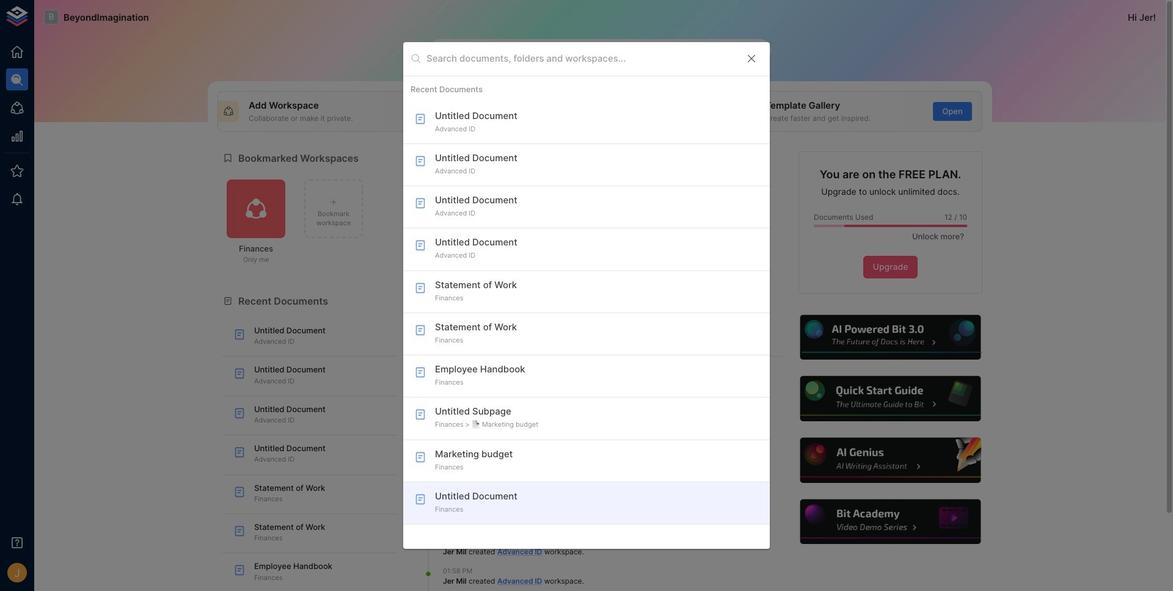Task type: locate. For each thing, give the bounding box(es) containing it.
4 help image from the top
[[799, 498, 982, 546]]

help image
[[799, 313, 982, 362], [799, 375, 982, 423], [799, 436, 982, 485], [799, 498, 982, 546]]

dialog
[[403, 42, 770, 549]]

2 help image from the top
[[799, 375, 982, 423]]

Search documents, folders and workspaces... text field
[[426, 49, 736, 68]]



Task type: describe. For each thing, give the bounding box(es) containing it.
3 help image from the top
[[799, 436, 982, 485]]

1 help image from the top
[[799, 313, 982, 362]]



Task type: vqa. For each thing, say whether or not it's contained in the screenshot.
1st help Image from the bottom of the page
yes



